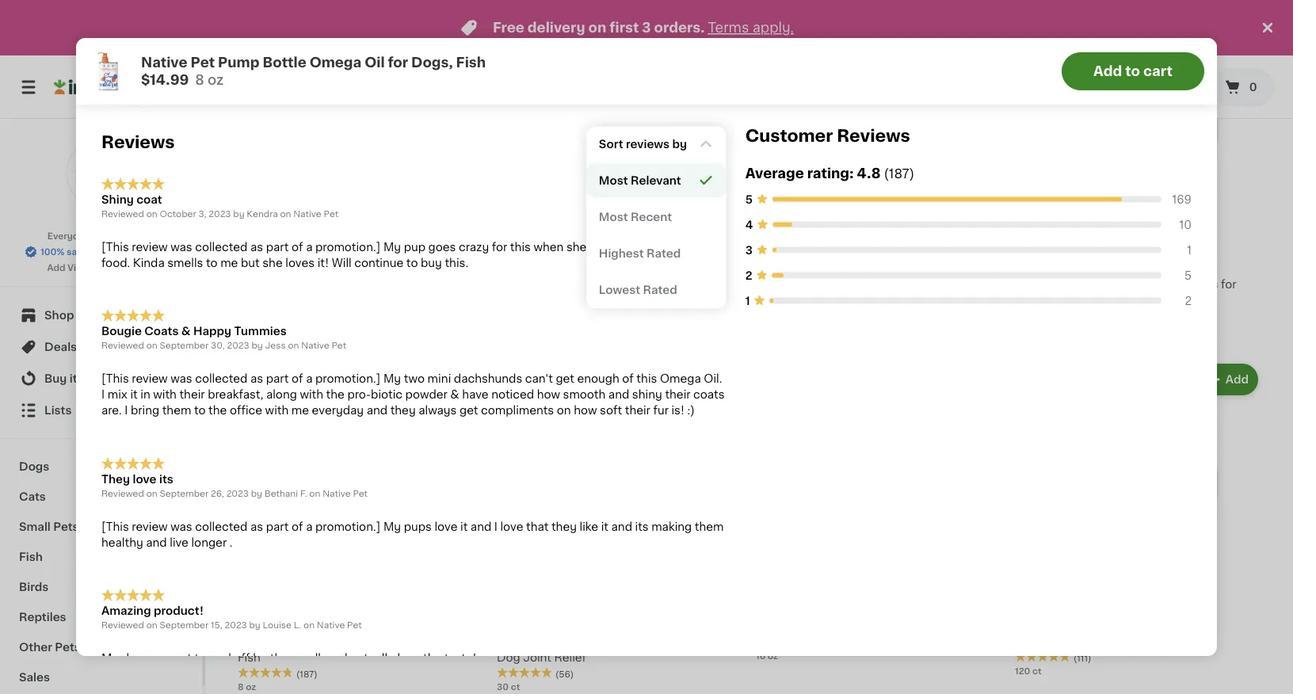 Task type: vqa. For each thing, say whether or not it's contained in the screenshot.
2nd as from the bottom of the page
yes



Task type: locate. For each thing, give the bounding box(es) containing it.
2
[[745, 270, 752, 281], [1185, 295, 1192, 306]]

0 vertical spatial pets
[[53, 521, 79, 533]]

get down have on the left bottom of page
[[460, 405, 478, 416]]

[this inside [this review was collected as part of a promotion.] my two mini dachshunds can't get enough of this omega oil. i mix it in with their breakfast, along with the pro-biotic powder & have noticed how smooth and shiny their coats are. i bring them to the office with me everyday and they always get compliments on how soft their fur is! :)
[[101, 373, 129, 384]]

add button inside product group
[[418, 8, 479, 36]]

native
[[141, 56, 187, 69], [293, 209, 322, 218], [497, 279, 533, 290], [756, 279, 792, 290], [1015, 279, 1051, 290], [301, 341, 329, 350], [323, 489, 351, 498], [317, 621, 345, 630], [238, 636, 273, 647], [497, 636, 533, 647]]

fish inside native pet pump bottle omega oil for dogs, fish $14.99 8 oz
[[456, 56, 486, 69]]

1 vertical spatial rated
[[643, 284, 677, 295]]

of for in
[[292, 373, 303, 384]]

native pet the daily supplement for dogs
[[497, 279, 733, 290]]

lowest
[[599, 284, 640, 295]]

omega
[[310, 56, 362, 69], [660, 373, 701, 384], [370, 636, 411, 647]]

1 promotion.] from the top
[[315, 241, 381, 253]]

promotion.]
[[315, 241, 381, 253], [315, 373, 381, 384], [315, 521, 381, 532]]

return
[[347, 63, 381, 74]]

3 september from the top
[[160, 621, 209, 630]]

of inside [this review was collected as part of a promotion.] my pups love it and i love that they like it and its making them healthy and live longer .
[[292, 521, 303, 532]]

with down along
[[265, 405, 289, 416]]

native pet anti inflammatory supplement & dog joint relief
[[497, 636, 739, 663]]

1 horizontal spatial get
[[556, 373, 574, 384]]

1 vertical spatial in-
[[301, 63, 316, 74]]

care
[[90, 263, 111, 272]]

pump for native pet pump bottle omega oil for dogs, fish
[[298, 636, 330, 647]]

1 vertical spatial them
[[695, 521, 724, 532]]

3 promotion.] from the top
[[315, 521, 381, 532]]

0 horizontal spatial (187)
[[296, 670, 317, 678]]

was for their
[[171, 373, 192, 384]]

2 reviewed from the top
[[101, 341, 144, 350]]

by left louise
[[249, 621, 261, 630]]

policy
[[384, 63, 418, 74]]

by left 11:21- at top
[[1094, 81, 1110, 93]]

2 vertical spatial i
[[494, 521, 498, 532]]

can't
[[525, 373, 553, 384]]

0 horizontal spatial they
[[390, 405, 416, 416]]

native inside bougie coats & happy tummies reviewed on september 30, 2023 by jess on native pet
[[301, 341, 329, 350]]

0 vertical spatial in
[[360, 47, 370, 58]]

2 as from the top
[[250, 373, 263, 384]]

collected for breakfast,
[[195, 373, 248, 384]]

how
[[537, 389, 560, 400], [574, 405, 597, 416]]

ask
[[942, 47, 961, 58]]

them right "bring"
[[162, 405, 191, 416]]

me down along
[[291, 405, 309, 416]]

0 vertical spatial me
[[623, 241, 641, 253]]

i
[[101, 389, 105, 400], [125, 405, 128, 416], [494, 521, 498, 532]]

photo
[[1156, 47, 1189, 58]]

[this inside [this review was collected as part of a promotion.] my pup goes crazy for this when she hears me put it on her food. kinda smells to me but she loves it! will continue to buy this.
[[101, 241, 129, 253]]

16
[[756, 652, 766, 661]]

1 instacart from the left
[[244, 31, 294, 42]]

2 horizontal spatial omega
[[660, 373, 701, 384]]

it right buy
[[70, 373, 77, 384]]

a inside [this review was collected as part of a promotion.] my two mini dachshunds can't get enough of this omega oil. i mix it in with their breakfast, along with the pro-biotic powder & have noticed how smooth and shiny their coats are. i bring them to the office with me everyday and they always get compliments on how soft their fur is! :)
[[306, 373, 313, 384]]

review for healthy
[[132, 521, 168, 532]]

oil inside native pet pump bottle omega oil for dogs, fish
[[414, 636, 429, 647]]

1 vertical spatial for
[[683, 279, 701, 290]]

september
[[160, 341, 209, 350], [160, 489, 209, 498], [160, 621, 209, 630]]

they
[[390, 405, 416, 416], [552, 521, 577, 532]]

their up is!
[[665, 389, 691, 400]]

$19.99 element
[[497, 256, 743, 276]]

f.
[[300, 489, 307, 498]]

reviewed inside amazing product! reviewed on september 15, 2023 by louise l. on native pet
[[101, 621, 144, 630]]

coats
[[693, 389, 725, 400]]

2 part from the top
[[266, 373, 289, 384]]

omega for native pet pump bottle omega oil for dogs, fish
[[370, 636, 411, 647]]

buy
[[421, 257, 442, 268]]

$39.99 element
[[1015, 613, 1262, 634]]

only
[[320, 31, 344, 42]]

1 horizontal spatial in
[[360, 47, 370, 58]]

3 collected from the top
[[195, 521, 248, 532]]

3 [this from the top
[[101, 521, 129, 532]]

as inside [this review was collected as part of a promotion.] my pup goes crazy for this when she hears me put it on her food. kinda smells to me but she loves it! will continue to buy this.
[[250, 241, 263, 253]]

pets for other
[[55, 642, 81, 653]]

2 collected from the top
[[195, 373, 248, 384]]

0 horizontal spatial or
[[203, 47, 214, 58]]

two
[[404, 373, 425, 384]]

1 vertical spatial 8
[[238, 682, 244, 691]]

native inside $ 14 native pet chicken calming air-dried chews for dogs
[[756, 279, 792, 290]]

1 part from the top
[[266, 241, 289, 253]]

0 horizontal spatial 14
[[247, 615, 266, 632]]

1 horizontal spatial with
[[265, 405, 289, 416]]

oz inside native pet pump bottle omega oil for dogs, fish $14.99 8 oz
[[208, 73, 224, 87]]

native pet pump bottle omega oil for dogs, fish
[[238, 636, 483, 663]]

0 horizontal spatial store
[[92, 232, 115, 241]]

pet
[[191, 56, 215, 69], [324, 209, 339, 218], [535, 279, 554, 290], [795, 279, 813, 290], [1054, 279, 1073, 290], [332, 341, 346, 350], [353, 489, 368, 498], [347, 621, 362, 630], [276, 636, 295, 647], [535, 636, 554, 647]]

0 vertical spatial collected
[[195, 241, 248, 253]]

powder
[[405, 389, 448, 400]]

omega up actually at the bottom of page
[[370, 636, 411, 647]]

pet inside $ 14 native pet chicken calming air-dried chews for dogs
[[795, 279, 813, 290]]

2023
[[209, 209, 231, 218], [227, 341, 249, 350], [226, 489, 249, 498], [225, 621, 247, 630]]

2 vertical spatial me
[[291, 405, 309, 416]]

birds
[[19, 582, 49, 593]]

2 horizontal spatial fish
[[456, 56, 486, 69]]

product group
[[238, 3, 484, 335], [497, 3, 743, 305], [756, 3, 1002, 335], [1015, 3, 1262, 335], [238, 361, 484, 693], [497, 361, 743, 693], [1015, 361, 1262, 677]]

native left the
[[497, 279, 533, 290]]

2 [this from the top
[[101, 373, 129, 384]]

1 reviewed from the top
[[101, 209, 144, 218]]

1 horizontal spatial 8
[[238, 682, 244, 691]]

pet left the chicken
[[795, 279, 813, 290]]

collected inside [this review was collected as part of a promotion.] my pups love it and i love that they like it and its making them healthy and live longer .
[[195, 521, 248, 532]]

3 review from the top
[[132, 521, 168, 532]]

native down "$ 14 99"
[[238, 636, 273, 647]]

2 instacart from the left
[[1077, 31, 1126, 42]]

reviewed down amazing
[[101, 621, 144, 630]]

0 vertical spatial petco
[[685, 31, 718, 42]]

was inside [this review was collected as part of a promotion.] my pup goes crazy for this when she hears me put it on her food. kinda smells to me but she loves it! will continue to buy this.
[[171, 241, 192, 253]]

reviewed inside they love its reviewed on september 26, 2023 by bethani f. on native pet
[[101, 489, 144, 498]]

(187) down 'smell,' in the left bottom of the page
[[296, 670, 317, 678]]

1 vertical spatial its
[[635, 521, 649, 532]]

it!
[[318, 257, 329, 268]]

how down can't
[[537, 389, 560, 400]]

pet up it!
[[324, 209, 339, 218]]

a up loves
[[306, 241, 313, 253]]

part for she
[[266, 241, 289, 253]]

omega up is!
[[660, 373, 701, 384]]

(111)
[[1074, 654, 1091, 662]]

[this for [this review was collected as part of a promotion.] my pups love it and i love that they like it and its making them healthy and live longer .
[[101, 521, 129, 532]]

1 vertical spatial 5
[[1185, 270, 1192, 281]]

1 vertical spatial she
[[262, 257, 283, 268]]

14
[[765, 258, 784, 274], [1024, 258, 1043, 274], [247, 615, 266, 632]]

my inside [this review was collected as part of a promotion.] my pups love it and i love that they like it and its making them healthy and live longer .
[[383, 521, 401, 532]]

0 horizontal spatial 2
[[745, 270, 752, 281]]

of up along
[[292, 373, 303, 384]]

pet inside bougie coats & happy tummies reviewed on september 30, 2023 by jess on native pet
[[332, 341, 346, 350]]

4
[[745, 219, 753, 230]]

(187)
[[884, 167, 915, 180], [296, 670, 317, 678]]

dogs, for native pet pump bottle omega oil for dogs, fish
[[450, 636, 483, 647]]

oz right the 16 at the right
[[768, 652, 778, 661]]

making
[[652, 521, 692, 532]]

dogs,
[[411, 56, 453, 69], [450, 636, 483, 647]]

desk
[[618, 31, 645, 42]]

1 vertical spatial promotion.]
[[315, 373, 381, 384]]

2 vertical spatial september
[[160, 621, 209, 630]]

i inside [this review was collected as part of a promotion.] my pups love it and i love that they like it and its making them healthy and live longer .
[[494, 521, 498, 532]]

on inside [this review was collected as part of a promotion.] my two mini dachshunds can't get enough of this omega oil. i mix it in with their breakfast, along with the pro-biotic powder & have noticed how smooth and shiny their coats are. i bring them to the office with me everyday and they always get compliments on how soft their fur is! :)
[[557, 405, 571, 416]]

0 horizontal spatial bottle
[[263, 56, 306, 69]]

1 vertical spatial 99
[[267, 616, 280, 625]]

they down biotic at the bottom left of page
[[390, 405, 416, 416]]

lists link
[[10, 395, 193, 426]]

oz inside product group
[[254, 325, 264, 333]]

supplement right inflammatory
[[659, 636, 727, 647]]

that
[[526, 521, 549, 532]]

pet inside native pet the daily supplement for dogs button
[[535, 279, 554, 290]]

8 left see
[[195, 73, 204, 87]]

1 vertical spatial collected
[[195, 373, 248, 384]]

love
[[133, 473, 157, 485], [435, 521, 458, 532], [500, 521, 523, 532], [397, 653, 420, 664]]

review up healthy
[[132, 521, 168, 532]]

native inside they love its reviewed on september 26, 2023 by bethani f. on native pet
[[323, 489, 351, 498]]

1 september from the top
[[160, 341, 209, 350]]

1 horizontal spatial 3
[[745, 244, 753, 255]]

details:
[[439, 63, 479, 74]]

1 horizontal spatial omega
[[370, 636, 411, 647]]

fish inside native pet pump bottle omega oil for dogs, fish
[[238, 652, 261, 663]]

my inside [this review was collected as part of a promotion.] my pup goes crazy for this when she hears me put it on her food. kinda smells to me but she loves it! will continue to buy this.
[[383, 241, 401, 253]]

99 inside $ 33 99
[[270, 258, 283, 267]]

healthy
[[101, 537, 143, 548]]

dogs, for native pet pump bottle omega oil for dogs, fish $14.99 8 oz
[[411, 56, 453, 69]]

2023 inside the shiny coat reviewed on october 3, 2023 by kendra on native pet
[[209, 209, 231, 218]]

to
[[483, 31, 495, 42], [988, 47, 1000, 58], [1125, 65, 1140, 78], [206, 257, 218, 268], [406, 257, 418, 268], [113, 263, 122, 272], [194, 405, 206, 416]]

fish up 8 oz
[[238, 652, 261, 663]]

pet inside 14 native pet bladder cranberry chews for dogs
[[1054, 279, 1073, 290]]

the left taste!
[[423, 653, 442, 664]]

september inside amazing product! reviewed on september 15, 2023 by louise l. on native pet
[[160, 621, 209, 630]]

14 for native pet chicken calming air-dried chews for dogs
[[765, 258, 784, 274]]

bottle inside native pet pump bottle omega oil for dogs, fish
[[333, 636, 367, 647]]

$ for 33
[[241, 258, 247, 267]]

review up kinda
[[132, 241, 168, 253]]

by inside "link"
[[1094, 81, 1110, 93]]

1 vertical spatial petco
[[880, 47, 913, 58]]

get
[[556, 373, 574, 384], [460, 405, 478, 416]]

3 reviewed from the top
[[101, 489, 144, 498]]

oz down off
[[246, 682, 256, 691]]

1 horizontal spatial 14
[[765, 258, 784, 274]]

0 vertical spatial 99
[[270, 258, 283, 267]]

0 horizontal spatial omega
[[310, 56, 362, 69]]

on
[[588, 21, 607, 34], [146, 209, 157, 218], [280, 209, 291, 218], [676, 241, 690, 253], [146, 341, 157, 350], [288, 341, 299, 350], [557, 405, 571, 416], [146, 489, 157, 498], [309, 489, 320, 498], [146, 621, 157, 630], [304, 621, 315, 630]]

0 vertical spatial in-
[[415, 31, 429, 42]]

soft
[[600, 405, 622, 416]]

native inside button
[[497, 279, 533, 290]]

was for and
[[171, 521, 192, 532]]

and left that on the bottom left of page
[[471, 521, 492, 532]]

oz right 9.5
[[254, 325, 264, 333]]

1 horizontal spatial store
[[316, 63, 345, 74]]

supplement inside button
[[612, 279, 680, 290]]

3 down 4 in the top of the page
[[745, 244, 753, 255]]

0 vertical spatial promotion.]
[[315, 241, 381, 253]]

supplement for &
[[659, 636, 727, 647]]

to up 11:21- at top
[[1125, 65, 1140, 78]]

of up shiny
[[622, 373, 634, 384]]

1 vertical spatial this
[[637, 373, 657, 384]]

[this for [this review was collected as part of a promotion.] my pup goes crazy for this when she hears me put it on her food. kinda smells to me but she loves it! will continue to buy this.
[[101, 241, 129, 253]]

collected inside [this review was collected as part of a promotion.] my pup goes crazy for this when she hears me put it on her food. kinda smells to me but she loves it! will continue to buy this.
[[195, 241, 248, 253]]

chews inside 14 native pet bladder cranberry chews for dogs
[[1180, 279, 1218, 290]]

part inside [this review was collected as part of a promotion.] my two mini dachshunds can't get enough of this omega oil. i mix it in with their breakfast, along with the pro-biotic powder & have noticed how smooth and shiny their coats are. i bring them to the office with me everyday and they always get compliments on how soft their fur is! :)
[[266, 373, 289, 384]]

0 vertical spatial bottle
[[263, 56, 306, 69]]

3 as from the top
[[250, 521, 263, 532]]

2 september from the top
[[160, 489, 209, 498]]

0 horizontal spatial 3
[[642, 21, 651, 34]]

3 was from the top
[[171, 521, 192, 532]]

this inside [this review was collected as part of a promotion.] my pup goes crazy for this when she hears me put it on her food. kinda smells to me but she loves it! will continue to buy this.
[[510, 241, 531, 253]]

5 right cranberry
[[1185, 270, 1192, 281]]

for inside button
[[683, 279, 701, 290]]

(187) inside average rating: 4.8 (187)
[[884, 167, 915, 180]]

1 [this from the top
[[101, 241, 129, 253]]

as for along
[[250, 373, 263, 384]]

other
[[19, 642, 52, 653]]

are left not
[[153, 653, 170, 664]]

8
[[195, 73, 204, 87], [238, 682, 244, 691]]

3,
[[198, 209, 206, 218]]

[this inside [this review was collected as part of a promotion.] my pups love it and i love that they like it and its making them healthy and live longer .
[[101, 521, 129, 532]]

0 vertical spatial its
[[159, 473, 173, 485]]

delivery by 11:21-11:31am link
[[1015, 78, 1190, 97]]

2 horizontal spatial 14
[[1024, 258, 1043, 274]]

crazy
[[459, 241, 489, 253]]

0 vertical spatial how
[[537, 389, 560, 400]]

with up "bring"
[[153, 389, 177, 400]]

as for me
[[250, 241, 263, 253]]

reviewed
[[101, 209, 144, 218], [101, 341, 144, 350], [101, 489, 144, 498], [101, 621, 144, 630]]

rated for highest rated
[[647, 247, 681, 259]]

on down amazing
[[146, 621, 157, 630]]

1 vertical spatial chews
[[756, 294, 794, 305]]

supplement down the $19.99 element
[[612, 279, 680, 290]]

for inside native pet pump bottle omega oil for dogs, fish
[[432, 636, 447, 647]]

it right pups
[[460, 521, 468, 532]]

rated down highest rated button
[[643, 284, 677, 295]]

save
[[125, 263, 145, 272]]

2 was from the top
[[171, 373, 192, 384]]

smell,
[[291, 653, 324, 664]]

dogs, inside native pet pump bottle omega oil for dogs, fish $14.99 8 oz
[[411, 56, 453, 69]]

2 promotion.] from the top
[[315, 373, 381, 384]]

relevant up most recent button
[[631, 175, 681, 186]]

2 down 10
[[1185, 295, 1192, 306]]

bottle up actually at the bottom of page
[[333, 636, 367, 647]]

supplement inside 'native pet anti inflammatory supplement & dog joint relief'
[[659, 636, 727, 647]]

my inside [this review was collected as part of a promotion.] my two mini dachshunds can't get enough of this omega oil. i mix it in with their breakfast, along with the pro-biotic powder & have noticed how smooth and shiny their coats are. i bring them to the office with me everyday and they always get compliments on how soft their fur is! :)
[[383, 373, 401, 384]]

bottle inside native pet pump bottle omega oil for dogs, fish $14.99 8 oz
[[263, 56, 306, 69]]

5
[[745, 194, 753, 205], [1185, 270, 1192, 281]]

omega inside native pet pump bottle omega oil for dogs, fish
[[370, 636, 411, 647]]

pump up 'smell,' in the left bottom of the page
[[298, 636, 330, 647]]

put
[[644, 241, 663, 253]]

transaction
[[880, 31, 943, 42]]

0 vertical spatial this
[[510, 241, 531, 253]]

reviews down all stores link
[[101, 134, 175, 150]]

oil for native pet pump bottle omega oil for dogs, fish $14.99 8 oz
[[365, 56, 385, 69]]

14 for 14
[[247, 615, 266, 632]]

bottle down can
[[263, 56, 306, 69]]

omega down only
[[310, 56, 362, 69]]

reviews
[[837, 127, 910, 144], [101, 134, 175, 150]]

as inside [this review was collected as part of a promotion.] my two mini dachshunds can't get enough of this omega oil. i mix it in with their breakfast, along with the pro-biotic powder & have noticed how smooth and shiny their coats are. i bring them to the office with me everyday and they always get compliments on how soft their fur is! :)
[[250, 373, 263, 384]]

dogs
[[704, 279, 733, 290], [815, 294, 845, 305], [1015, 294, 1045, 305], [19, 461, 49, 472]]

1 horizontal spatial in-
[[415, 31, 429, 42]]

or down retail
[[739, 47, 751, 58]]

0 vertical spatial your
[[852, 31, 877, 42]]

2 review from the top
[[132, 373, 168, 384]]

1 vertical spatial pump
[[298, 636, 330, 647]]

$
[[241, 258, 247, 267], [759, 258, 765, 267], [241, 616, 247, 625]]

petco's
[[237, 63, 279, 74]]

highest rated
[[599, 247, 681, 259]]

louise
[[263, 621, 292, 630]]

collected up breakfast,
[[195, 373, 248, 384]]

native inside native pet pump bottle omega oil for dogs, fish
[[238, 636, 273, 647]]

this left when
[[510, 241, 531, 253]]

its left "making"
[[635, 521, 649, 532]]

99 for 14
[[267, 616, 280, 625]]

their left breakfast,
[[179, 389, 205, 400]]

chews inside $ 14 native pet chicken calming air-dried chews for dogs
[[756, 294, 794, 305]]

customer reviews
[[745, 127, 910, 144]]

native pet the daily supplement for dogs button
[[497, 3, 743, 305]]

1 collected from the top
[[195, 241, 248, 253]]

1 vertical spatial part
[[266, 373, 289, 384]]

2 vertical spatial omega
[[370, 636, 411, 647]]

1 horizontal spatial pump
[[298, 636, 330, 647]]

pet up "stores"
[[191, 56, 215, 69]]

[this review was collected as part of a promotion.] my pups love it and i love that they like it and its making them healthy and live longer .
[[101, 521, 724, 548]]

reviewed down they
[[101, 489, 144, 498]]

pet up native pet pump bottle omega oil for dogs, fish
[[347, 621, 362, 630]]

a inside [this review was collected as part of a promotion.] my pups love it and i love that they like it and its making them healthy and live longer .
[[306, 521, 313, 532]]

0 vertical spatial as
[[250, 241, 263, 253]]

or up the government-
[[1063, 31, 1074, 42]]

1 vertical spatial most relevant button
[[586, 163, 726, 198]]

lists
[[44, 405, 72, 416]]

of
[[292, 241, 303, 253], [292, 373, 303, 384], [622, 373, 634, 384], [292, 521, 303, 532]]

petco logo image
[[66, 138, 136, 208]]

1 vertical spatial supplement
[[659, 636, 727, 647]]

add button for native pet pump bottle omega oil for dogs, fish
[[418, 365, 479, 394]]

deals
[[44, 342, 77, 353]]

1 vertical spatial dogs,
[[450, 636, 483, 647]]

my up continue
[[383, 241, 401, 253]]

was up live
[[171, 521, 192, 532]]

instacart up the government-
[[1077, 31, 1126, 42]]

them right "making"
[[695, 521, 724, 532]]

0 horizontal spatial get
[[460, 405, 478, 416]]

in- up order on the left of the page
[[415, 31, 429, 42]]

4.8
[[857, 166, 881, 180]]

dogs, down store.
[[411, 56, 453, 69]]

1 was from the top
[[171, 241, 192, 253]]

8 down off
[[238, 682, 244, 691]]

instacart up will
[[244, 31, 294, 42]]

0 vertical spatial was
[[171, 241, 192, 253]]

0 vertical spatial rated
[[647, 247, 681, 259]]

a inside [this review was collected as part of a promotion.] my pup goes crazy for this when she hears me put it on her food. kinda smells to me but she loves it! will continue to buy this.
[[306, 241, 313, 253]]

your
[[126, 47, 151, 58]]

was for smells
[[171, 241, 192, 253]]

review inside [this review was collected as part of a promotion.] my pups love it and i love that they like it and its making them healthy and live longer .
[[132, 521, 168, 532]]

them inside [this review was collected as part of a promotion.] my pups love it and i love that they like it and its making them healthy and live longer .
[[695, 521, 724, 532]]

3 part from the top
[[266, 521, 289, 532]]

1 vertical spatial how
[[574, 405, 597, 416]]

dogs, up taste!
[[450, 636, 483, 647]]

this up shiny
[[637, 373, 657, 384]]

instacart logo image
[[54, 78, 149, 97]]

it right like
[[601, 521, 609, 532]]

native inside amazing product! reviewed on september 15, 2023 by louise l. on native pet
[[317, 621, 345, 630]]

as inside [this review was collected as part of a promotion.] my pups love it and i love that they like it and its making them healthy and live longer .
[[250, 521, 263, 532]]

of up loves
[[292, 241, 303, 253]]

a
[[1035, 47, 1041, 58], [306, 241, 313, 253], [306, 373, 313, 384], [306, 521, 313, 532]]

1 horizontal spatial me
[[291, 405, 309, 416]]

cart
[[1143, 65, 1173, 78]]

1 horizontal spatial 30
[[829, 47, 844, 58]]

0 vertical spatial dogs,
[[411, 56, 453, 69]]

0 vertical spatial they
[[390, 405, 416, 416]]

mini
[[428, 373, 451, 384]]

small pets link
[[10, 512, 193, 542]]

if up show
[[998, 31, 1005, 42]]

1 vertical spatial as
[[250, 373, 263, 384]]

days.
[[847, 47, 877, 58]]

she right but
[[262, 257, 283, 268]]

1 horizontal spatial bottle
[[333, 636, 367, 647]]

1 vertical spatial oil
[[414, 636, 429, 647]]

2 if from the left
[[1175, 31, 1182, 42]]

1 vertical spatial store
[[316, 63, 345, 74]]

0 vertical spatial 1
[[1187, 244, 1192, 255]]

native up dog
[[497, 636, 533, 647]]

★★★★★
[[101, 178, 165, 190], [101, 178, 165, 190], [756, 310, 811, 321], [756, 310, 811, 321], [101, 310, 165, 322], [101, 310, 165, 322], [101, 457, 165, 470], [101, 457, 165, 470], [101, 589, 165, 602], [101, 589, 165, 602], [1015, 652, 1071, 663], [1015, 652, 1071, 663], [238, 667, 293, 678], [238, 667, 293, 678], [497, 667, 552, 678], [497, 667, 552, 678]]

1 horizontal spatial fish
[[238, 652, 261, 663]]

1 vertical spatial was
[[171, 373, 192, 384]]

rated down most recent button
[[647, 247, 681, 259]]

1 horizontal spatial she
[[567, 241, 587, 253]]

dachshunds
[[454, 373, 522, 384]]

of inside [this review was collected as part of a promotion.] my pup goes crazy for this when she hears me put it on her food. kinda smells to me but she loves it! will continue to buy this.
[[292, 241, 303, 253]]

[this up healthy
[[101, 521, 129, 532]]

get up smooth
[[556, 373, 574, 384]]

1 down 10
[[1187, 244, 1192, 255]]

0 horizontal spatial in-
[[301, 63, 316, 74]]

$ for native pet chicken calming air-dried chews for dogs
[[759, 258, 765, 267]]

instacart
[[244, 31, 294, 42], [1077, 31, 1126, 42]]

0 vertical spatial store
[[751, 31, 780, 42]]

2 vertical spatial fish
[[238, 652, 261, 663]]

ct right 120
[[1033, 666, 1042, 675]]

store up refund
[[751, 31, 780, 42]]

customer
[[519, 31, 572, 42]]

for down your
[[119, 63, 137, 74]]

None search field
[[227, 65, 691, 109]]

the down breakfast,
[[208, 405, 227, 416]]

fish up birds
[[19, 552, 43, 563]]

of for them
[[292, 521, 303, 532]]

0 vertical spatial are
[[601, 47, 618, 58]]

receipt
[[217, 47, 256, 58]]

bring
[[131, 405, 159, 416]]

native inside 14 native pet bladder cranberry chews for dogs
[[1015, 279, 1051, 290]]

collected inside [this review was collected as part of a promotion.] my two mini dachshunds can't get enough of this omega oil. i mix it in with their breakfast, along with the pro-biotic powder & have noticed how smooth and shiny their coats are. i bring them to the office with me everyday and they always get compliments on how soft their fur is! :)
[[195, 373, 248, 384]]

1 down 4 in the top of the page
[[745, 295, 750, 306]]

0 horizontal spatial them
[[162, 405, 191, 416]]

1 vertical spatial me
[[220, 257, 238, 268]]

1 vertical spatial 1
[[745, 295, 750, 306]]

exchange
[[682, 47, 737, 58]]

september down coats
[[160, 341, 209, 350]]

in-
[[415, 31, 429, 42], [301, 63, 316, 74]]

[this up mix
[[101, 373, 129, 384]]

my up biotic at the bottom left of page
[[383, 373, 401, 384]]

1 review from the top
[[132, 241, 168, 253]]

$ 33 99
[[241, 258, 283, 274]]

2 horizontal spatial i
[[494, 521, 498, 532]]

review inside [this review was collected as part of a promotion.] my pup goes crazy for this when she hears me put it on her food. kinda smells to me but she loves it! will continue to buy this.
[[132, 241, 168, 253]]

as down they love its reviewed on september 26, 2023 by bethani f. on native pet
[[250, 521, 263, 532]]

promotion.] for biotic
[[315, 373, 381, 384]]

omega for native pet pump bottle omega oil for dogs, fish $14.99 8 oz
[[310, 56, 362, 69]]

1 as from the top
[[250, 241, 263, 253]]

on left first
[[588, 21, 607, 34]]

she right when
[[567, 241, 587, 253]]

2 vertical spatial review
[[132, 521, 168, 532]]

$ inside $ 33 99
[[241, 258, 247, 267]]

1 horizontal spatial ct
[[1033, 666, 1042, 675]]

on down coat
[[146, 209, 157, 218]]

4 reviewed from the top
[[101, 621, 144, 630]]

0 vertical spatial for
[[119, 63, 137, 74]]

ct for 30 ct
[[511, 682, 520, 691]]

1 vertical spatial ct
[[511, 682, 520, 691]]

3
[[642, 21, 651, 34], [745, 244, 753, 255]]

shop
[[44, 310, 74, 321]]

for inside 14 native pet bladder cranberry chews for dogs
[[1221, 279, 1237, 290]]

on right "f."
[[309, 489, 320, 498]]

the up the page.
[[498, 31, 516, 42]]

in inside items purchased through instacart can only be returned in-store. go to the customer service desk at any petco retail store and present your transaction barcode, if available, or instacart receipt, if not. your barcode or receipt will be accessible in your order history page. most purchases are eligible for exchange or refund within 30 days. petco may ask you to show a government-issued photo id. for more details, see petco's full in-store return policy for details:
[[360, 47, 370, 58]]

store down accessible
[[316, 63, 345, 74]]

collected
[[195, 241, 248, 253], [195, 373, 248, 384], [195, 521, 248, 532]]

my left pups
[[383, 521, 401, 532]]

cranberry
[[1122, 279, 1178, 290]]

bougie
[[101, 326, 142, 337]]



Task type: describe. For each thing, give the bounding box(es) containing it.
love right pups
[[435, 521, 458, 532]]

all stores link
[[54, 65, 209, 109]]

0 vertical spatial most relevant button
[[589, 129, 723, 155]]

like
[[580, 521, 598, 532]]

add button for native pet the daily supplement for dogs
[[677, 8, 739, 36]]

shiny coat reviewed on october 3, 2023 by kendra on native pet
[[101, 194, 339, 218]]

to inside button
[[1125, 65, 1140, 78]]

1 horizontal spatial your
[[852, 31, 877, 42]]

everyday
[[312, 405, 364, 416]]

more
[[95, 642, 125, 653]]

omega inside [this review was collected as part of a promotion.] my two mini dachshunds can't get enough of this omega oil. i mix it in with their breakfast, along with the pro-biotic powder & have noticed how smooth and shiny their coats are. i bring them to the office with me everyday and they always get compliments on how soft their fur is! :)
[[660, 373, 701, 384]]

and inside items purchased through instacart can only be returned in-store. go to the customer service desk at any petco retail store and present your transaction barcode, if available, or instacart receipt, if not. your barcode or receipt will be accessible in your order history page. most purchases are eligible for exchange or refund within 30 days. petco may ask you to show a government-issued photo id. for more details, see petco's full in-store return policy for details:
[[782, 31, 803, 42]]

average
[[745, 166, 804, 180]]

0 vertical spatial i
[[101, 389, 105, 400]]

always
[[419, 405, 457, 416]]

promotion.] for it!
[[315, 241, 381, 253]]

deals link
[[10, 331, 193, 363]]

:)
[[687, 405, 695, 416]]

9.5 oz
[[238, 325, 264, 333]]

1 vertical spatial 3
[[745, 244, 753, 255]]

0
[[1249, 82, 1257, 93]]

on right kendra
[[280, 209, 291, 218]]

30 inside items purchased through instacart can only be returned in-store. go to the customer service desk at any petco retail store and present your transaction barcode, if available, or instacart receipt, if not. your barcode or receipt will be accessible in your order history page. most purchases are eligible for exchange or refund within 30 days. petco may ask you to show a government-issued photo id. for more details, see petco's full in-store return policy for details:
[[829, 47, 844, 58]]

0 horizontal spatial me
[[220, 257, 238, 268]]

1 horizontal spatial 1
[[1187, 244, 1192, 255]]

0 horizontal spatial fish
[[19, 552, 43, 563]]

0 horizontal spatial with
[[153, 389, 177, 400]]

0 horizontal spatial she
[[262, 257, 283, 268]]

bottle for native pet pump bottle omega oil for dogs, fish $14.99 8 oz
[[263, 56, 306, 69]]

longer
[[191, 537, 227, 548]]

native inside native pet pump bottle omega oil for dogs, fish $14.99 8 oz
[[141, 56, 187, 69]]

and right 'smell,' in the left bottom of the page
[[327, 653, 348, 664]]

most inside items purchased through instacart can only be returned in-store. go to the customer service desk at any petco retail store and present your transaction barcode, if available, or instacart receipt, if not. your barcode or receipt will be accessible in your order history page. most purchases are eligible for exchange or refund within 30 days. petco may ask you to show a government-issued photo id. for more details, see petco's full in-store return policy for details:
[[508, 47, 537, 58]]

office
[[230, 405, 262, 416]]

dog
[[497, 652, 520, 663]]

oz for 8 oz
[[246, 682, 256, 691]]

fish for native pet pump bottle omega oil for dogs, fish $14.99 8 oz
[[456, 56, 486, 69]]

of for food.
[[292, 241, 303, 253]]

taste!
[[444, 653, 477, 664]]

to left save
[[113, 263, 122, 272]]

a inside items purchased through instacart can only be returned in-store. go to the customer service desk at any petco retail store and present your transaction barcode, if available, or instacart receipt, if not. your barcode or receipt will be accessible in your order history page. most purchases are eligible for exchange or refund within 30 days. petco may ask you to show a government-issued photo id. for more details, see petco's full in-store return policy for details:
[[1035, 47, 1041, 58]]

kinda
[[133, 257, 165, 268]]

september inside bougie coats & happy tummies reviewed on september 30, 2023 by jess on native pet
[[160, 341, 209, 350]]

purchases
[[540, 47, 598, 58]]

$ 14 99
[[241, 615, 280, 632]]

oil for native pet pump bottle omega oil for dogs, fish
[[414, 636, 429, 647]]

pet inside native pet pump bottle omega oil for dogs, fish $14.99 8 oz
[[191, 56, 215, 69]]

8 oz
[[238, 682, 256, 691]]

love left that on the bottom left of page
[[500, 521, 523, 532]]

petco inside petco link
[[84, 213, 118, 224]]

all stores
[[166, 84, 208, 92]]

1 vertical spatial 30
[[497, 682, 509, 691]]

oz for 9.5 oz
[[254, 325, 264, 333]]

add inside product group
[[448, 16, 472, 27]]

1 horizontal spatial or
[[739, 47, 751, 58]]

highest
[[599, 247, 644, 259]]

part inside [this review was collected as part of a promotion.] my pups love it and i love that they like it and its making them healthy and live longer .
[[266, 521, 289, 532]]

& inside [this review was collected as part of a promotion.] my two mini dachshunds can't get enough of this omega oil. i mix it in with their breakfast, along with the pro-biotic powder & have noticed how smooth and shiny their coats are. i bring them to the office with me everyday and they always get compliments on how soft their fur is! :)
[[450, 389, 459, 400]]

to right you
[[988, 47, 1000, 58]]

review for with
[[132, 373, 168, 384]]

0 vertical spatial she
[[567, 241, 587, 253]]

in inside [this review was collected as part of a promotion.] my two mini dachshunds can't get enough of this omega oil. i mix it in with their breakfast, along with the pro-biotic powder & have noticed how smooth and shiny their coats are. i bring them to the office with me everyday and they always get compliments on how soft their fur is! :)
[[140, 389, 150, 400]]

sort reviews by
[[599, 138, 687, 149]]

love inside they love its reviewed on september 26, 2023 by bethani f. on native pet
[[133, 473, 157, 485]]

9.5
[[238, 325, 252, 333]]

by inside bougie coats & happy tummies reviewed on september 30, 2023 by jess on native pet
[[252, 341, 263, 350]]

2 vertical spatial store
[[92, 232, 115, 241]]

and right like
[[611, 521, 632, 532]]

review for kinda
[[132, 241, 168, 253]]

for inside $ 14 native pet chicken calming air-dried chews for dogs
[[797, 294, 812, 305]]

1 vertical spatial 2
[[1185, 295, 1192, 306]]

2023 inside amazing product! reviewed on september 15, 2023 by louise l. on native pet
[[225, 621, 247, 630]]

1 vertical spatial (187)
[[296, 670, 317, 678]]

by right off
[[253, 653, 267, 664]]

chicken
[[816, 279, 862, 290]]

coat
[[136, 194, 162, 205]]

by inside button
[[672, 138, 687, 149]]

service
[[575, 31, 615, 42]]

details,
[[171, 63, 212, 74]]

and down biotic at the bottom left of page
[[367, 405, 388, 416]]

my for two
[[383, 373, 401, 384]]

when
[[534, 241, 564, 253]]

air-
[[914, 279, 933, 290]]

the inside items purchased through instacart can only be returned in-store. go to the customer service desk at any petco retail store and present your transaction barcode, if available, or instacart receipt, if not. your barcode or receipt will be accessible in your order history page. most purchases are eligible for exchange or refund within 30 days. petco may ask you to show a government-issued photo id. for more details, see petco's full in-store return policy for details:
[[498, 31, 516, 42]]

pups
[[404, 521, 432, 532]]

8 inside native pet pump bottle omega oil for dogs, fish $14.99 8 oz
[[195, 73, 204, 87]]

[this review was collected as part of a promotion.] my pup goes crazy for this when she hears me put it on her food. kinda smells to me but she loves it! will continue to buy this.
[[101, 241, 711, 268]]

government-
[[1044, 47, 1116, 58]]

14 native pet bladder cranberry chews for dogs
[[1015, 258, 1237, 305]]

product group containing 33
[[238, 3, 484, 335]]

a for [this review was collected as part of a promotion.] my pups love it and i love that they like it and its making them healthy and live longer .
[[306, 521, 313, 532]]

most inside button
[[599, 211, 628, 222]]

native inside the shiny coat reviewed on october 3, 2023 by kendra on native pet
[[293, 209, 322, 218]]

on down dogs link
[[146, 489, 157, 498]]

shiny
[[632, 389, 662, 400]]

0 horizontal spatial reviews
[[101, 134, 175, 150]]

pets for small
[[53, 521, 79, 533]]

and up soft
[[608, 389, 629, 400]]

add to cart
[[1094, 65, 1173, 78]]

dogs inside 14 native pet bladder cranberry chews for dogs
[[1015, 294, 1045, 305]]

.
[[230, 537, 233, 548]]

1 horizontal spatial i
[[125, 405, 128, 416]]

lowest rated
[[599, 284, 677, 295]]

history
[[433, 47, 472, 58]]

fur
[[653, 405, 669, 416]]

on inside limited time offer region
[[588, 21, 607, 34]]

collected for live
[[195, 521, 248, 532]]

continue
[[354, 257, 404, 268]]

0 horizontal spatial 1
[[745, 295, 750, 306]]

(56)
[[556, 670, 574, 678]]

delivery
[[1040, 81, 1091, 93]]

169
[[1172, 194, 1192, 205]]

pet inside native pet pump bottle omega oil for dogs, fish
[[276, 636, 295, 647]]

and left live
[[146, 537, 167, 548]]

0 vertical spatial relevant
[[644, 137, 694, 148]]

collected for to
[[195, 241, 248, 253]]

at
[[648, 31, 659, 42]]

pet inside amazing product! reviewed on september 15, 2023 by louise l. on native pet
[[347, 621, 362, 630]]

as for longer
[[250, 521, 263, 532]]

they inside [this review was collected as part of a promotion.] my two mini dachshunds can't get enough of this omega oil. i mix it in with their breakfast, along with the pro-biotic powder & have noticed how smooth and shiny their coats are. i bring them to the office with me everyday and they always get compliments on how soft their fur is! :)
[[390, 405, 416, 416]]

1 horizontal spatial be
[[347, 31, 361, 42]]

1 vertical spatial get
[[460, 405, 478, 416]]

on inside [this review was collected as part of a promotion.] my pup goes crazy for this when she hears me put it on her food. kinda smells to me but she loves it! will continue to buy this.
[[676, 241, 690, 253]]

calming
[[865, 279, 911, 290]]

you
[[964, 47, 985, 58]]

they inside [this review was collected as part of a promotion.] my pups love it and i love that they like it and its making them healthy and live longer .
[[552, 521, 577, 532]]

pup
[[404, 241, 426, 253]]

them inside [this review was collected as part of a promotion.] my two mini dachshunds can't get enough of this omega oil. i mix it in with their breakfast, along with the pro-biotic powder & have noticed how smooth and shiny their coats are. i bring them to the office with me everyday and they always get compliments on how soft their fur is! :)
[[162, 405, 191, 416]]

to down the pup
[[406, 257, 418, 268]]

bottle for native pet pump bottle omega oil for dogs, fish
[[333, 636, 367, 647]]

daily
[[581, 279, 609, 290]]

dogs inside $ 14 native pet chicken calming air-dried chews for dogs
[[815, 294, 845, 305]]

1 horizontal spatial their
[[625, 405, 651, 416]]

present
[[806, 31, 849, 42]]

& inside bougie coats & happy tummies reviewed on september 30, 2023 by jess on native pet
[[181, 326, 191, 337]]

returns.html
[[986, 63, 1056, 74]]

2023 inside bougie coats & happy tummies reviewed on september 30, 2023 by jess on native pet
[[227, 341, 249, 350]]

3 inside limited time offer region
[[642, 21, 651, 34]]

1 horizontal spatial how
[[574, 405, 597, 416]]

to right smells
[[206, 257, 218, 268]]

but
[[241, 257, 260, 268]]

& inside 'native pet anti inflammatory supplement & dog joint relief'
[[730, 636, 739, 647]]

pet inside the shiny coat reviewed on october 3, 2023 by kendra on native pet
[[324, 209, 339, 218]]

fish for native pet pump bottle omega oil for dogs, fish
[[238, 652, 261, 663]]

first
[[610, 21, 639, 34]]

by inside the shiny coat reviewed on october 3, 2023 by kendra on native pet
[[233, 209, 245, 218]]

it inside [this review was collected as part of a promotion.] my pup goes crazy for this when she hears me put it on her food. kinda smells to me but she loves it! will continue to buy this.
[[665, 241, 673, 253]]

0 vertical spatial most relevant
[[612, 137, 694, 148]]

[this review was collected as part of a promotion.] my two mini dachshunds can't get enough of this omega oil. i mix it in with their breakfast, along with the pro-biotic powder & have noticed how smooth and shiny their coats are. i bring them to the office with me everyday and they always get compliments on how soft their fur is! :)
[[101, 373, 725, 416]]

for inside items purchased through instacart can only be returned in-store. go to the customer service desk at any petco retail store and present your transaction barcode, if available, or instacart receipt, if not. your barcode or receipt will be accessible in your order history page. most purchases are eligible for exchange or refund within 30 days. petco may ask you to show a government-issued photo id. for more details, see petco's full in-store return policy for details:
[[119, 63, 137, 74]]

can
[[297, 31, 317, 42]]

promotion.] inside [this review was collected as part of a promotion.] my pups love it and i love that they like it and its making them healthy and live longer .
[[315, 521, 381, 532]]

reviewed inside bougie coats & happy tummies reviewed on september 30, 2023 by jess on native pet
[[101, 341, 144, 350]]

me inside [this review was collected as part of a promotion.] my two mini dachshunds can't get enough of this omega oil. i mix it in with their breakfast, along with the pro-biotic powder & have noticed how smooth and shiny their coats are. i bring them to the office with me everyday and they always get compliments on how soft their fur is! :)
[[291, 405, 309, 416]]

loves
[[285, 257, 315, 268]]

retail
[[720, 31, 748, 42]]

to up the page.
[[483, 31, 495, 42]]

the left 'smell,' in the left bottom of the page
[[270, 653, 289, 664]]

see
[[214, 63, 235, 74]]

love right actually at the bottom of page
[[397, 653, 420, 664]]

my for pups
[[383, 521, 401, 532]]

dogs inside button
[[704, 279, 733, 290]]

to inside [this review was collected as part of a promotion.] my two mini dachshunds can't get enough of this omega oil. i mix it in with their breakfast, along with the pro-biotic powder & have noticed how smooth and shiny their coats are. i bring them to the office with me everyday and they always get compliments on how soft their fur is! :)
[[194, 405, 206, 416]]

1 if from the left
[[998, 31, 1005, 42]]

11:21-
[[1113, 81, 1145, 93]]

other pets & more link
[[10, 632, 193, 662]]

14 inside 14 native pet bladder cranberry chews for dogs
[[1024, 258, 1043, 274]]

add button for 9.5 oz
[[418, 8, 479, 36]]

[this for [this review was collected as part of a promotion.] my two mini dachshunds can't get enough of this omega oil. i mix it in with their breakfast, along with the pro-biotic powder & have noticed how smooth and shiny their coats are. i bring them to the office with me everyday and they always get compliments on how soft their fur is! :)
[[101, 373, 129, 384]]

bethani
[[264, 489, 298, 498]]

0 horizontal spatial how
[[537, 389, 560, 400]]

on down coats
[[146, 341, 157, 350]]

for inside [this review was collected as part of a promotion.] my pup goes crazy for this when she hears me put it on her food. kinda smells to me but she loves it! will continue to buy this.
[[492, 241, 507, 253]]

most recent button
[[586, 199, 726, 234]]

services/help/help-
[[841, 63, 954, 74]]

this inside [this review was collected as part of a promotion.] my two mini dachshunds can't get enough of this omega oil. i mix it in with their breakfast, along with the pro-biotic powder & have noticed how smooth and shiny their coats are. i bring them to the office with me everyday and they always get compliments on how soft their fur is! :)
[[637, 373, 657, 384]]

they love its reviewed on september 26, 2023 by bethani f. on native pet
[[101, 473, 368, 498]]

supplement for for
[[612, 279, 680, 290]]

my left dogs
[[101, 653, 119, 664]]

september inside they love its reviewed on september 26, 2023 by bethani f. on native pet
[[160, 489, 209, 498]]

inflammatory
[[582, 636, 657, 647]]

16 oz
[[756, 652, 778, 661]]

delivery
[[528, 21, 585, 34]]

on right l. on the bottom of page
[[304, 621, 315, 630]]

customer
[[745, 127, 833, 144]]

2 horizontal spatial or
[[1063, 31, 1074, 42]]

on right jess at the left
[[288, 341, 299, 350]]

2 horizontal spatial with
[[300, 389, 323, 400]]

1 vertical spatial relevant
[[631, 175, 681, 186]]

0 horizontal spatial be
[[280, 47, 294, 58]]

add to cart button
[[1062, 52, 1205, 90]]

add inside button
[[1094, 65, 1122, 78]]

birds link
[[10, 572, 193, 602]]

orders.
[[654, 21, 705, 34]]

by inside they love its reviewed on september 26, 2023 by bethani f. on native pet
[[251, 489, 262, 498]]

2 horizontal spatial their
[[665, 389, 691, 400]]

2023 inside they love its reviewed on september 26, 2023 by bethani f. on native pet
[[226, 489, 249, 498]]

buy it again link
[[10, 363, 193, 395]]

https://www.petco.com/content/petco/petcostore/en_us/pet-services/help/help-easy-returns.html link
[[482, 63, 1056, 74]]

purchased
[[136, 31, 195, 42]]

shiny
[[101, 194, 134, 205]]

stores
[[180, 84, 208, 92]]

its inside [this review was collected as part of a promotion.] my pups love it and i love that they like it and its making them healthy and live longer .
[[635, 521, 649, 532]]

part for the
[[266, 373, 289, 384]]

oz for 16 oz
[[768, 652, 778, 661]]

a for [this review was collected as part of a promotion.] my pup goes crazy for this when she hears me put it on her food. kinda smells to me but she loves it! will continue to buy this.
[[306, 241, 313, 253]]

are inside items purchased through instacart can only be returned in-store. go to the customer service desk at any petco retail store and present your transaction barcode, if available, or instacart receipt, if not. your barcode or receipt will be accessible in your order history page. most purchases are eligible for exchange or refund within 30 days. petco may ask you to show a government-issued photo id. for more details, see petco's full in-store return policy for details:
[[601, 47, 618, 58]]

native inside 'native pet anti inflammatory supplement & dog joint relief'
[[497, 636, 533, 647]]

pump for native pet pump bottle omega oil for dogs, fish $14.99 8 oz
[[218, 56, 260, 69]]

a for [this review was collected as part of a promotion.] my two mini dachshunds can't get enough of this omega oil. i mix it in with their breakfast, along with the pro-biotic powder & have noticed how smooth and shiny their coats are. i bring them to the office with me everyday and they always get compliments on how soft their fur is! :)
[[306, 373, 313, 384]]

2 horizontal spatial me
[[623, 241, 641, 253]]

oil.
[[704, 373, 722, 384]]

delivery by 11:21-11:31am
[[1040, 81, 1190, 93]]

october
[[160, 209, 196, 218]]

11:31am
[[1145, 81, 1190, 93]]

it inside [this review was collected as part of a promotion.] my two mini dachshunds can't get enough of this omega oil. i mix it in with their breakfast, along with the pro-biotic powder & have noticed how smooth and shiny their coats are. i bring them to the office with me everyday and they always get compliments on how soft their fur is! :)
[[130, 389, 138, 400]]

2 horizontal spatial petco
[[880, 47, 913, 58]]

99 for 33
[[270, 258, 283, 267]]

ct for 120 ct
[[1033, 666, 1042, 675]]

my dogs are not turned off by the smell, and actually love the taste!
[[101, 653, 477, 664]]

the up 'everyday'
[[326, 389, 345, 400]]

buy it again
[[44, 373, 111, 384]]

pet inside 'native pet anti inflammatory supplement & dog joint relief'
[[535, 636, 554, 647]]

goes
[[428, 241, 456, 253]]

1 vertical spatial most relevant
[[599, 175, 681, 186]]

highest rated button
[[586, 236, 726, 270]]

1 horizontal spatial reviews
[[837, 127, 910, 144]]

my for pup
[[383, 241, 401, 253]]

small
[[19, 521, 51, 533]]

limited time offer region
[[0, 0, 1258, 55]]

rated for lowest rated
[[643, 284, 677, 295]]

$ for 14
[[241, 616, 247, 625]]

its inside they love its reviewed on september 26, 2023 by bethani f. on native pet
[[159, 473, 173, 485]]

0 horizontal spatial their
[[179, 389, 205, 400]]

they
[[101, 473, 130, 485]]

again
[[80, 373, 111, 384]]

1 vertical spatial are
[[153, 653, 170, 664]]

pet inside they love its reviewed on september 26, 2023 by bethani f. on native pet
[[353, 489, 368, 498]]

by inside amazing product! reviewed on september 15, 2023 by louise l. on native pet
[[249, 621, 261, 630]]

0 horizontal spatial 5
[[745, 194, 753, 205]]

reviewed inside the shiny coat reviewed on october 3, 2023 by kendra on native pet
[[101, 209, 144, 218]]

1 vertical spatial your
[[372, 47, 398, 58]]

issued
[[1116, 47, 1153, 58]]

relief
[[554, 652, 586, 663]]

for inside native pet pump bottle omega oil for dogs, fish $14.99 8 oz
[[388, 56, 408, 69]]

0 vertical spatial 2
[[745, 270, 752, 281]]



